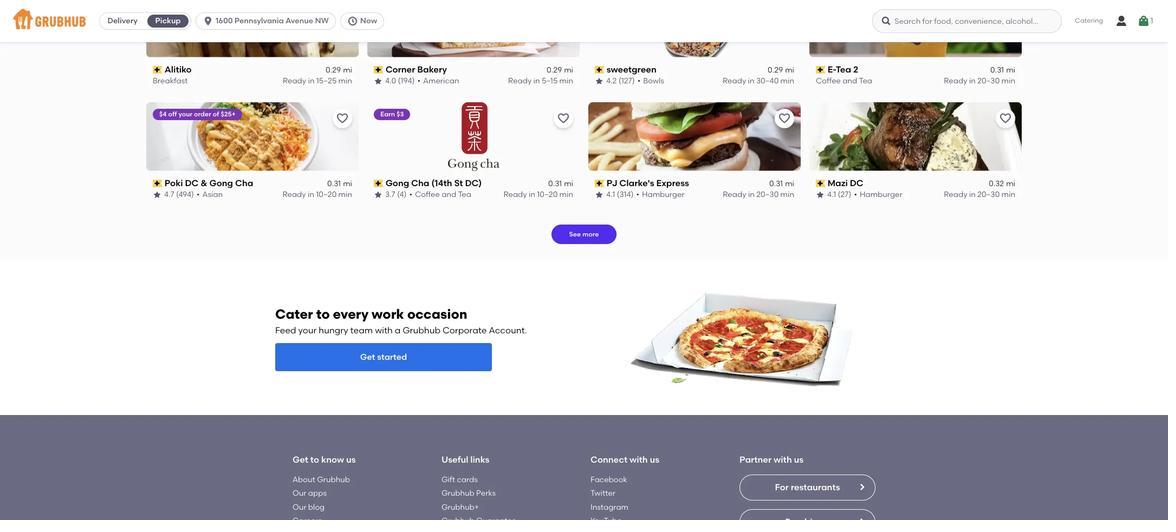 Task type: vqa. For each thing, say whether or not it's contained in the screenshot.


Task type: describe. For each thing, give the bounding box(es) containing it.
0.32
[[989, 179, 1005, 189]]

ready for sweetgreen
[[723, 77, 747, 86]]

• american
[[418, 77, 459, 86]]

1
[[1151, 16, 1154, 25]]

0.29 mi for corner bakery
[[547, 66, 574, 75]]

instagram link
[[591, 503, 629, 513]]

4.1 for mazi dc
[[828, 190, 837, 200]]

avenue
[[286, 16, 313, 25]]

grubhub inside cater to every work occasion feed your hungry team with a grubhub corporate account.
[[403, 326, 441, 336]]

alitiko
[[165, 64, 192, 75]]

corner bakery
[[386, 64, 447, 75]]

account.
[[489, 326, 527, 336]]

4.0
[[385, 77, 396, 86]]

dc for poki
[[185, 178, 199, 188]]

connect
[[591, 456, 628, 466]]

corner bakery logo image
[[368, 0, 580, 57]]

min for e-tea 2
[[1002, 77, 1016, 86]]

dc)
[[465, 178, 482, 188]]

20–30 for express
[[757, 190, 779, 200]]

grubhub+ link
[[442, 503, 479, 513]]

2
[[854, 64, 859, 75]]

facebook twitter instagram
[[591, 476, 629, 513]]

mazi dc logo image
[[810, 102, 1022, 171]]

save this restaurant image
[[1000, 112, 1013, 125]]

ready in 10–20 min for gong cha (14th st dc)
[[504, 190, 574, 200]]

e-tea 2 logo image
[[810, 0, 1022, 57]]

get started link
[[275, 344, 492, 372]]

1 cha from the left
[[235, 178, 253, 188]]

mi for alitiko
[[343, 66, 352, 75]]

gong cha (14th st dc)
[[386, 178, 482, 188]]

• for gong cha (14th st dc)
[[410, 190, 413, 200]]

our apps link
[[293, 490, 327, 499]]

mazi dc
[[828, 178, 864, 188]]

alitiko logo image
[[146, 0, 359, 57]]

grubhub perks link
[[442, 490, 496, 499]]

delivery button
[[100, 12, 145, 30]]

grubhub inside about grubhub our apps our blog
[[317, 476, 350, 485]]

ready for pj clarke's express
[[723, 190, 747, 200]]

know
[[321, 456, 344, 466]]

4.7
[[164, 190, 174, 200]]

about grubhub link
[[293, 476, 350, 485]]

1 horizontal spatial svg image
[[1116, 15, 1129, 28]]

20–30 for 2
[[978, 77, 1000, 86]]

e-tea 2
[[828, 64, 859, 75]]

2 right image from the top
[[858, 518, 867, 521]]

mi for gong cha (14th st dc)
[[564, 179, 574, 189]]

sweetgreen
[[607, 64, 657, 75]]

earn $3
[[381, 110, 404, 118]]

• asian
[[197, 190, 223, 200]]

our blog link
[[293, 503, 325, 513]]

of
[[213, 110, 219, 118]]

ready in 10–20 min for poki dc & gong cha
[[283, 190, 352, 200]]

ready for alitiko
[[283, 77, 306, 86]]

0.29 for sweetgreen
[[768, 66, 783, 75]]

team
[[351, 326, 373, 336]]

(314)
[[617, 190, 634, 200]]

in for mazi dc
[[970, 190, 976, 200]]

restaurants
[[791, 483, 841, 493]]

star icon image for poki dc & gong cha
[[153, 191, 162, 200]]

blog
[[308, 503, 325, 513]]

with for partner with us
[[774, 456, 792, 466]]

$4
[[159, 110, 167, 118]]

1 horizontal spatial svg image
[[882, 16, 892, 27]]

pickup button
[[145, 12, 191, 30]]

mazi
[[828, 178, 848, 188]]

in for alitiko
[[308, 77, 315, 86]]

st
[[455, 178, 463, 188]]

delivery
[[108, 16, 138, 25]]

(127)
[[619, 77, 635, 86]]

0.31 mi for e-tea 2
[[991, 66, 1016, 75]]

catering button
[[1068, 9, 1111, 33]]

apps
[[308, 490, 327, 499]]

mi for sweetgreen
[[786, 66, 795, 75]]

to for every
[[316, 307, 330, 322]]

more
[[583, 231, 599, 239]]

$25+
[[221, 110, 236, 118]]

2 cha from the left
[[411, 178, 430, 188]]

bakery
[[418, 64, 447, 75]]

hungry
[[319, 326, 348, 336]]

1 us from the left
[[346, 456, 356, 466]]

min for poki dc & gong cha
[[339, 190, 352, 200]]

3.7
[[385, 190, 395, 200]]

nw
[[315, 16, 329, 25]]

subscription pass image for gong cha (14th st dc)
[[374, 180, 384, 187]]

10–20 for gong cha (14th st dc)
[[537, 190, 558, 200]]

corner
[[386, 64, 416, 75]]

see more
[[569, 231, 599, 239]]

gong cha (14th st dc) logo image
[[448, 102, 500, 171]]

0 horizontal spatial your
[[179, 110, 193, 118]]

0.31 mi for gong cha (14th st dc)
[[549, 179, 574, 189]]

• hamburger for clarke's
[[637, 190, 685, 200]]

partner
[[740, 456, 772, 466]]

(494)
[[176, 190, 194, 200]]

&
[[201, 178, 207, 188]]

partner with us
[[740, 456, 804, 466]]

started
[[377, 353, 407, 363]]

poki dc & gong cha
[[165, 178, 253, 188]]

0 horizontal spatial tea
[[458, 190, 472, 200]]

off
[[168, 110, 177, 118]]

ready for e-tea 2
[[945, 77, 968, 86]]

1 horizontal spatial coffee
[[816, 77, 841, 86]]

• hamburger for dc
[[855, 190, 903, 200]]

4.0 (194)
[[385, 77, 415, 86]]

ready in 15–25 min
[[283, 77, 352, 86]]

about
[[293, 476, 315, 485]]

0.29 for alitiko
[[326, 66, 341, 75]]

in for corner bakery
[[534, 77, 540, 86]]

4.1 (27)
[[828, 190, 852, 200]]

express
[[657, 178, 689, 188]]

1600 pennsylvania avenue nw button
[[196, 12, 340, 30]]

clarke's
[[620, 178, 655, 188]]

get for get started
[[360, 353, 375, 363]]

ready in 20–30 min for express
[[723, 190, 795, 200]]

poki dc & gong cha logo image
[[146, 102, 359, 171]]

$4 off your order of $25+
[[159, 110, 236, 118]]

mi for corner bakery
[[564, 66, 574, 75]]

star icon image for corner bakery
[[374, 77, 383, 86]]

0.29 for corner bakery
[[547, 66, 562, 75]]

$3
[[397, 110, 404, 118]]

asian
[[202, 190, 223, 200]]

see
[[569, 231, 581, 239]]

a
[[395, 326, 401, 336]]

subscription pass image for poki dc & gong cha
[[153, 180, 162, 187]]

1600
[[216, 16, 233, 25]]

cater to every work occasion feed your hungry team with a grubhub corporate account.
[[275, 307, 527, 336]]

0.31 for gong cha (14th st dc)
[[549, 179, 562, 189]]

see more button
[[552, 225, 617, 245]]

• for sweetgreen
[[638, 77, 641, 86]]

mi for e-tea 2
[[1007, 66, 1016, 75]]

in for gong cha (14th st dc)
[[529, 190, 536, 200]]

4.1 (314)
[[607, 190, 634, 200]]



Task type: locate. For each thing, give the bounding box(es) containing it.
e-
[[828, 64, 836, 75]]

right image inside for restaurants 'link'
[[858, 484, 867, 492]]

us right know
[[346, 456, 356, 466]]

2 our from the top
[[293, 503, 307, 513]]

1 button
[[1138, 11, 1154, 31]]

for restaurants link
[[740, 475, 876, 501]]

us up for restaurants
[[794, 456, 804, 466]]

us
[[346, 456, 356, 466], [650, 456, 660, 466], [794, 456, 804, 466]]

mi for poki dc & gong cha
[[343, 179, 352, 189]]

0 vertical spatial your
[[179, 110, 193, 118]]

1 our from the top
[[293, 490, 307, 499]]

dc left &
[[185, 178, 199, 188]]

• right '(4)'
[[410, 190, 413, 200]]

• bowls
[[638, 77, 665, 86]]

svg image inside 1 button
[[1138, 15, 1151, 28]]

• right (127)
[[638, 77, 641, 86]]

ready for gong cha (14th st dc)
[[504, 190, 527, 200]]

in for sweetgreen
[[748, 77, 755, 86]]

• for corner bakery
[[418, 77, 421, 86]]

mi for pj clarke's express
[[786, 179, 795, 189]]

10–20 for poki dc & gong cha
[[316, 190, 337, 200]]

with inside cater to every work occasion feed your hungry team with a grubhub corporate account.
[[375, 326, 393, 336]]

4.1 down pj
[[607, 190, 615, 200]]

1 vertical spatial our
[[293, 503, 307, 513]]

and down 2
[[843, 77, 858, 86]]

• hamburger right (27)
[[855, 190, 903, 200]]

1 vertical spatial and
[[442, 190, 457, 200]]

our down "about"
[[293, 490, 307, 499]]

pj clarke's express
[[607, 178, 689, 188]]

1 horizontal spatial 10–20
[[537, 190, 558, 200]]

useful
[[442, 456, 469, 466]]

corporate
[[443, 326, 487, 336]]

0.29 up 30–40
[[768, 66, 783, 75]]

svg image left 1600
[[203, 16, 214, 27]]

1 vertical spatial your
[[298, 326, 317, 336]]

0 horizontal spatial ready in 10–20 min
[[283, 190, 352, 200]]

2 horizontal spatial svg image
[[1138, 15, 1151, 28]]

in for e-tea 2
[[970, 77, 976, 86]]

• hamburger down express
[[637, 190, 685, 200]]

0 vertical spatial our
[[293, 490, 307, 499]]

2 horizontal spatial us
[[794, 456, 804, 466]]

2 horizontal spatial 0.29 mi
[[768, 66, 795, 75]]

cards
[[457, 476, 478, 485]]

min left the 3.7
[[339, 190, 352, 200]]

subscription pass image for alitiko
[[153, 66, 162, 74]]

star icon image left 4.7
[[153, 191, 162, 200]]

1 horizontal spatial with
[[630, 456, 648, 466]]

svg image for now
[[347, 16, 358, 27]]

grubhub
[[403, 326, 441, 336], [317, 476, 350, 485], [442, 490, 475, 499]]

to left know
[[311, 456, 319, 466]]

0.29
[[326, 66, 341, 75], [547, 66, 562, 75], [768, 66, 783, 75]]

gong up 3.7 (4)
[[386, 178, 409, 188]]

0 vertical spatial get
[[360, 353, 375, 363]]

twitter link
[[591, 490, 616, 499]]

0.29 mi for sweetgreen
[[768, 66, 795, 75]]

gong up 'asian'
[[210, 178, 233, 188]]

subscription pass image up the breakfast
[[153, 66, 162, 74]]

with right partner
[[774, 456, 792, 466]]

in for poki dc & gong cha
[[308, 190, 314, 200]]

0 horizontal spatial with
[[375, 326, 393, 336]]

1 hamburger from the left
[[642, 190, 685, 200]]

svg image left 1 button
[[1116, 15, 1129, 28]]

min right 30–40
[[781, 77, 795, 86]]

with left a
[[375, 326, 393, 336]]

star icon image left 4.2
[[595, 77, 604, 86]]

0 horizontal spatial 4.1
[[607, 190, 615, 200]]

0 horizontal spatial svg image
[[347, 16, 358, 27]]

20–30
[[978, 77, 1000, 86], [757, 190, 779, 200], [978, 190, 1000, 200]]

min for gong cha (14th st dc)
[[560, 190, 574, 200]]

twitter
[[591, 490, 616, 499]]

poki
[[165, 178, 183, 188]]

0.31 for poki dc & gong cha
[[327, 179, 341, 189]]

1 vertical spatial to
[[311, 456, 319, 466]]

0 vertical spatial right image
[[858, 484, 867, 492]]

subscription pass image for e-tea 2
[[816, 66, 826, 74]]

your inside cater to every work occasion feed your hungry team with a grubhub corporate account.
[[298, 326, 317, 336]]

about grubhub our apps our blog
[[293, 476, 350, 513]]

feed
[[275, 326, 296, 336]]

for
[[775, 483, 789, 493]]

4.7 (494)
[[164, 190, 194, 200]]

your down cater in the bottom left of the page
[[298, 326, 317, 336]]

2 vertical spatial tea
[[458, 190, 472, 200]]

0 horizontal spatial dc
[[185, 178, 199, 188]]

2 subscription pass image from the top
[[153, 180, 162, 187]]

us for partner with us
[[794, 456, 804, 466]]

min for alitiko
[[339, 77, 352, 86]]

0.31 for e-tea 2
[[991, 66, 1005, 75]]

save this restaurant button for mazi dc
[[996, 109, 1016, 128]]

1 ready in 10–20 min from the left
[[283, 190, 352, 200]]

0 horizontal spatial gong
[[210, 178, 233, 188]]

1 horizontal spatial us
[[650, 456, 660, 466]]

your right the off
[[179, 110, 193, 118]]

1 subscription pass image from the top
[[153, 66, 162, 74]]

2 dc from the left
[[850, 178, 864, 188]]

10–20
[[316, 190, 337, 200], [537, 190, 558, 200]]

0 horizontal spatial svg image
[[203, 16, 214, 27]]

get inside "link"
[[360, 353, 375, 363]]

0.29 mi up 15–25
[[326, 66, 352, 75]]

grubhub down the occasion
[[403, 326, 441, 336]]

2 horizontal spatial 0.29
[[768, 66, 783, 75]]

1 vertical spatial right image
[[858, 518, 867, 521]]

0 horizontal spatial 0.29 mi
[[326, 66, 352, 75]]

• for poki dc & gong cha
[[197, 190, 200, 200]]

grubhub inside the gift cards grubhub perks grubhub+
[[442, 490, 475, 499]]

0 vertical spatial grubhub
[[403, 326, 441, 336]]

0 horizontal spatial cha
[[235, 178, 253, 188]]

save this restaurant image
[[1000, 0, 1013, 11], [336, 112, 349, 125], [557, 112, 570, 125], [778, 112, 791, 125]]

1 horizontal spatial ready in 10–20 min
[[504, 190, 574, 200]]

your
[[179, 110, 193, 118], [298, 326, 317, 336]]

min
[[339, 77, 352, 86], [560, 77, 574, 86], [781, 77, 795, 86], [1002, 77, 1016, 86], [339, 190, 352, 200], [560, 190, 574, 200], [781, 190, 795, 200], [1002, 190, 1016, 200]]

get
[[360, 353, 375, 363], [293, 456, 308, 466]]

star icon image left the 3.7
[[374, 191, 383, 200]]

1 gong from the left
[[210, 178, 233, 188]]

star icon image for mazi dc
[[816, 191, 825, 200]]

svg image inside the now button
[[347, 16, 358, 27]]

min right 15–25
[[339, 77, 352, 86]]

3.7 (4)
[[385, 190, 407, 200]]

15–25
[[316, 77, 337, 86]]

min for corner bakery
[[560, 77, 574, 86]]

earn
[[381, 110, 395, 118]]

min for pj clarke's express
[[781, 190, 795, 200]]

our
[[293, 490, 307, 499], [293, 503, 307, 513]]

2 hamburger from the left
[[860, 190, 903, 200]]

0.31 for pj clarke's express
[[770, 179, 783, 189]]

2 ready in 10–20 min from the left
[[504, 190, 574, 200]]

3 0.29 mi from the left
[[768, 66, 795, 75]]

2 us from the left
[[650, 456, 660, 466]]

min right 5–15
[[560, 77, 574, 86]]

(4)
[[397, 190, 407, 200]]

• right '(494)'
[[197, 190, 200, 200]]

0 vertical spatial and
[[843, 77, 858, 86]]

1 right image from the top
[[858, 484, 867, 492]]

svg image
[[1116, 15, 1129, 28], [203, 16, 214, 27]]

and down (14th
[[442, 190, 457, 200]]

cha left (14th
[[411, 178, 430, 188]]

1 horizontal spatial get
[[360, 353, 375, 363]]

min for sweetgreen
[[781, 77, 795, 86]]

min up the see
[[560, 190, 574, 200]]

0 vertical spatial subscription pass image
[[153, 66, 162, 74]]

star icon image left 4.0
[[374, 77, 383, 86]]

1 • hamburger from the left
[[637, 190, 685, 200]]

min for mazi dc
[[1002, 190, 1016, 200]]

0.29 up 15–25
[[326, 66, 341, 75]]

pickup
[[155, 16, 181, 25]]

0.29 mi up 30–40
[[768, 66, 795, 75]]

now button
[[340, 12, 389, 30]]

1 horizontal spatial • hamburger
[[855, 190, 903, 200]]

occasion
[[407, 307, 468, 322]]

1 vertical spatial coffee
[[415, 190, 440, 200]]

subscription pass image for pj clarke's express
[[595, 180, 605, 187]]

0 vertical spatial tea
[[836, 64, 852, 75]]

0 horizontal spatial coffee
[[415, 190, 440, 200]]

gift
[[442, 476, 455, 485]]

1 horizontal spatial tea
[[836, 64, 852, 75]]

1 horizontal spatial dc
[[850, 178, 864, 188]]

main navigation navigation
[[0, 0, 1169, 42]]

svg image for 1
[[1138, 15, 1151, 28]]

hamburger for clarke's
[[642, 190, 685, 200]]

2 gong from the left
[[386, 178, 409, 188]]

0 vertical spatial to
[[316, 307, 330, 322]]

• for mazi dc
[[855, 190, 858, 200]]

5–15
[[542, 77, 558, 86]]

2 4.1 from the left
[[828, 190, 837, 200]]

american
[[423, 77, 459, 86]]

in for pj clarke's express
[[749, 190, 755, 200]]

1 dc from the left
[[185, 178, 199, 188]]

0.29 up 5–15
[[547, 66, 562, 75]]

2 • hamburger from the left
[[855, 190, 903, 200]]

hamburger right (27)
[[860, 190, 903, 200]]

ready for poki dc & gong cha
[[283, 190, 306, 200]]

2 0.29 mi from the left
[[547, 66, 574, 75]]

order
[[194, 110, 211, 118]]

now
[[360, 16, 377, 25]]

1600 pennsylvania avenue nw
[[216, 16, 329, 25]]

4.2 (127)
[[607, 77, 635, 86]]

catering
[[1076, 17, 1104, 25]]

get for get to know us
[[293, 456, 308, 466]]

dc up (27)
[[850, 178, 864, 188]]

to
[[316, 307, 330, 322], [311, 456, 319, 466]]

pennsylvania
[[235, 16, 284, 25]]

0.31 mi for pj clarke's express
[[770, 179, 795, 189]]

1 horizontal spatial cha
[[411, 178, 430, 188]]

min up save this restaurant image
[[1002, 77, 1016, 86]]

perks
[[477, 490, 496, 499]]

mi for mazi dc
[[1007, 179, 1016, 189]]

1 horizontal spatial and
[[843, 77, 858, 86]]

pj clarke's express logo image
[[589, 102, 801, 171]]

• down corner bakery
[[418, 77, 421, 86]]

0 horizontal spatial hamburger
[[642, 190, 685, 200]]

get left started
[[360, 353, 375, 363]]

0 horizontal spatial 10–20
[[316, 190, 337, 200]]

3 0.29 from the left
[[768, 66, 783, 75]]

0 horizontal spatial • hamburger
[[637, 190, 685, 200]]

4.1 for pj clarke's express
[[607, 190, 615, 200]]

1 horizontal spatial hamburger
[[860, 190, 903, 200]]

svg image inside 1600 pennsylvania avenue nw button
[[203, 16, 214, 27]]

gift cards link
[[442, 476, 478, 485]]

ready in 20–30 min for 2
[[945, 77, 1016, 86]]

for restaurants
[[775, 483, 841, 493]]

3 us from the left
[[794, 456, 804, 466]]

1 10–20 from the left
[[316, 190, 337, 200]]

1 horizontal spatial gong
[[386, 178, 409, 188]]

ready for corner bakery
[[509, 77, 532, 86]]

ready for mazi dc
[[945, 190, 968, 200]]

1 0.29 from the left
[[326, 66, 341, 75]]

Search for food, convenience, alcohol... search field
[[873, 9, 1063, 33]]

1 horizontal spatial grubhub
[[403, 326, 441, 336]]

star icon image for pj clarke's express
[[595, 191, 604, 200]]

0 vertical spatial coffee
[[816, 77, 841, 86]]

svg image
[[1138, 15, 1151, 28], [347, 16, 358, 27], [882, 16, 892, 27]]

• hamburger
[[637, 190, 685, 200], [855, 190, 903, 200]]

2 10–20 from the left
[[537, 190, 558, 200]]

connect with us
[[591, 456, 660, 466]]

cha right &
[[235, 178, 253, 188]]

1 vertical spatial get
[[293, 456, 308, 466]]

coffee down "gong cha (14th st dc)"
[[415, 190, 440, 200]]

subscription pass image for sweetgreen
[[595, 66, 605, 74]]

grubhub+
[[442, 503, 479, 513]]

1 0.29 mi from the left
[[326, 66, 352, 75]]

with for connect with us
[[630, 456, 648, 466]]

to up the 'hungry'
[[316, 307, 330, 322]]

(14th
[[432, 178, 452, 188]]

2 0.29 from the left
[[547, 66, 562, 75]]

grubhub down know
[[317, 476, 350, 485]]

0.29 mi for alitiko
[[326, 66, 352, 75]]

1 vertical spatial grubhub
[[317, 476, 350, 485]]

coffee down e-
[[816, 77, 841, 86]]

star icon image left 4.1 (314)
[[595, 191, 604, 200]]

0 horizontal spatial 0.29
[[326, 66, 341, 75]]

hamburger down express
[[642, 190, 685, 200]]

dc
[[185, 178, 199, 188], [850, 178, 864, 188]]

us for connect with us
[[650, 456, 660, 466]]

get up "about"
[[293, 456, 308, 466]]

1 4.1 from the left
[[607, 190, 615, 200]]

1 horizontal spatial your
[[298, 326, 317, 336]]

1 horizontal spatial 0.29 mi
[[547, 66, 574, 75]]

• for pj clarke's express
[[637, 190, 640, 200]]

gift cards grubhub perks grubhub+
[[442, 476, 496, 513]]

subscription pass image
[[153, 66, 162, 74], [153, 180, 162, 187]]

• coffee and tea
[[410, 190, 472, 200]]

us right connect
[[650, 456, 660, 466]]

0 horizontal spatial grubhub
[[317, 476, 350, 485]]

star icon image for sweetgreen
[[595, 77, 604, 86]]

subscription pass image for mazi dc
[[816, 180, 826, 187]]

0.29 mi up 5–15
[[547, 66, 574, 75]]

hamburger for dc
[[860, 190, 903, 200]]

min down 0.32 mi
[[1002, 190, 1016, 200]]

subscription pass image for corner bakery
[[374, 66, 384, 74]]

our left 'blog'
[[293, 503, 307, 513]]

every
[[333, 307, 369, 322]]

1 horizontal spatial 0.29
[[547, 66, 562, 75]]

subscription pass image left poki
[[153, 180, 162, 187]]

facebook
[[591, 476, 628, 485]]

right image
[[858, 484, 867, 492], [858, 518, 867, 521]]

2 horizontal spatial grubhub
[[442, 490, 475, 499]]

• down clarke's
[[637, 190, 640, 200]]

links
[[471, 456, 490, 466]]

0 horizontal spatial and
[[442, 190, 457, 200]]

instagram
[[591, 503, 629, 513]]

2 horizontal spatial tea
[[859, 77, 873, 86]]

dc for mazi
[[850, 178, 864, 188]]

0.31
[[991, 66, 1005, 75], [327, 179, 341, 189], [549, 179, 562, 189], [770, 179, 783, 189]]

save this restaurant button for e-tea 2
[[996, 0, 1016, 14]]

star icon image for gong cha (14th st dc)
[[374, 191, 383, 200]]

0.31 mi for poki dc & gong cha
[[327, 179, 352, 189]]

to inside cater to every work occasion feed your hungry team with a grubhub corporate account.
[[316, 307, 330, 322]]

0 horizontal spatial get
[[293, 456, 308, 466]]

subscription pass image
[[374, 66, 384, 74], [595, 66, 605, 74], [816, 66, 826, 74], [374, 180, 384, 187], [595, 180, 605, 187], [816, 180, 826, 187]]

1 vertical spatial subscription pass image
[[153, 180, 162, 187]]

in
[[308, 77, 315, 86], [534, 77, 540, 86], [748, 77, 755, 86], [970, 77, 976, 86], [308, 190, 314, 200], [529, 190, 536, 200], [749, 190, 755, 200], [970, 190, 976, 200]]

0 horizontal spatial us
[[346, 456, 356, 466]]

• right (27)
[[855, 190, 858, 200]]

with right connect
[[630, 456, 648, 466]]

ready in 20–30 min
[[945, 77, 1016, 86], [723, 190, 795, 200], [945, 190, 1016, 200]]

0.32 mi
[[989, 179, 1016, 189]]

min left 4.1 (27)
[[781, 190, 795, 200]]

star icon image left 4.1 (27)
[[816, 191, 825, 200]]

2 horizontal spatial with
[[774, 456, 792, 466]]

1 horizontal spatial 4.1
[[828, 190, 837, 200]]

save this restaurant button for pj clarke's express
[[775, 109, 795, 128]]

pj
[[607, 178, 618, 188]]

1 vertical spatial tea
[[859, 77, 873, 86]]

to for know
[[311, 456, 319, 466]]

sweetgreen logo image
[[589, 0, 801, 57]]

grubhub down gift cards link
[[442, 490, 475, 499]]

2 vertical spatial grubhub
[[442, 490, 475, 499]]

mi
[[343, 66, 352, 75], [564, 66, 574, 75], [786, 66, 795, 75], [1007, 66, 1016, 75], [343, 179, 352, 189], [564, 179, 574, 189], [786, 179, 795, 189], [1007, 179, 1016, 189]]

cater
[[275, 307, 313, 322]]

star icon image
[[374, 77, 383, 86], [595, 77, 604, 86], [153, 191, 162, 200], [374, 191, 383, 200], [595, 191, 604, 200], [816, 191, 825, 200]]

work
[[372, 307, 404, 322]]

4.1 left (27)
[[828, 190, 837, 200]]



